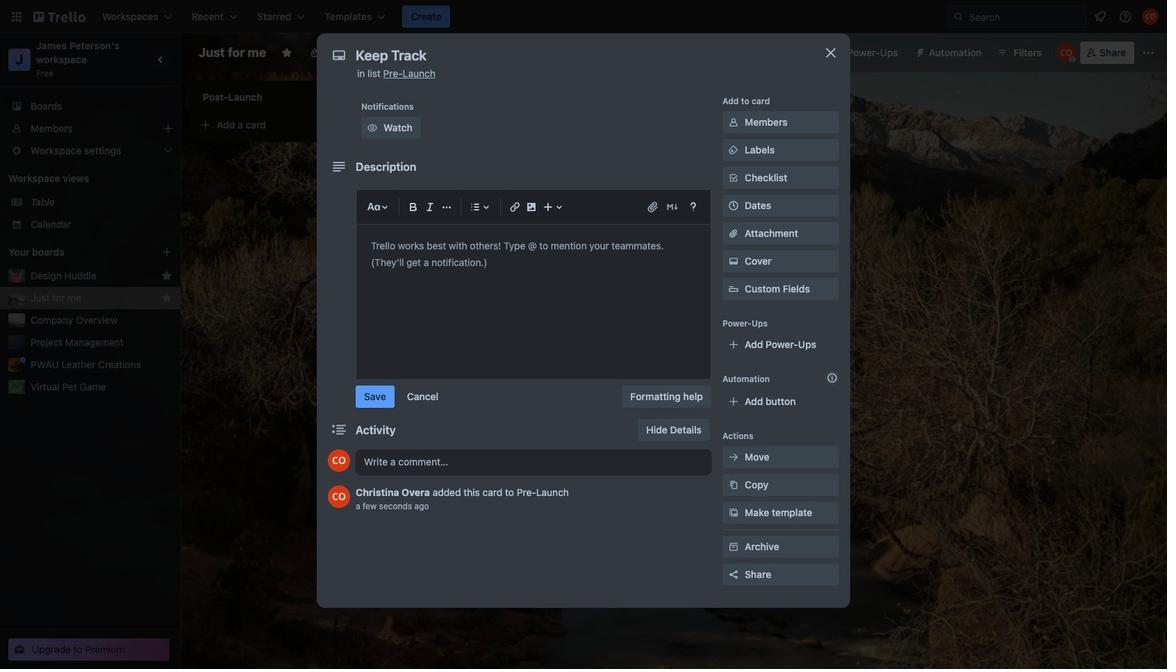 Task type: vqa. For each thing, say whether or not it's contained in the screenshot.
this member is an admin of this board. image
no



Task type: describe. For each thing, give the bounding box(es) containing it.
Main content area, start typing to enter text. text field
[[371, 238, 696, 271]]

show menu image
[[1142, 46, 1156, 60]]

primary element
[[0, 0, 1168, 33]]

italic ⌘i image
[[422, 199, 439, 215]]

0 vertical spatial christina overa (christinaovera) image
[[1143, 8, 1159, 25]]

2 vertical spatial sm image
[[727, 540, 741, 554]]

2 starred icon image from the top
[[161, 293, 172, 304]]

bold ⌘b image
[[405, 199, 422, 215]]

open help dialog image
[[685, 199, 702, 215]]

2 vertical spatial christina overa (christinaovera) image
[[328, 486, 350, 508]]

link ⌘k image
[[507, 199, 523, 215]]

1 vertical spatial sm image
[[727, 506, 741, 520]]

1 vertical spatial christina overa (christinaovera) image
[[328, 450, 350, 472]]

your boards with 6 items element
[[8, 244, 140, 261]]

0 vertical spatial create from template… image
[[356, 120, 367, 131]]

search image
[[954, 11, 965, 22]]

Search field
[[965, 7, 1086, 26]]

text styles image
[[366, 199, 382, 215]]

more formatting image
[[439, 199, 455, 215]]

0 notifications image
[[1093, 8, 1109, 25]]



Task type: locate. For each thing, give the bounding box(es) containing it.
lists image
[[467, 199, 484, 215]]

text formatting group
[[405, 199, 455, 215]]

None text field
[[349, 43, 808, 68]]

open information menu image
[[1119, 10, 1133, 24]]

close dialog image
[[823, 44, 840, 61]]

christina overa (christinaovera) image
[[1057, 43, 1076, 63]]

editor toolbar
[[363, 196, 705, 218]]

christina overa (christinaovera) image
[[1143, 8, 1159, 25], [328, 450, 350, 472], [328, 486, 350, 508]]

image image
[[523, 199, 540, 215]]

starred icon image
[[161, 270, 172, 281], [161, 293, 172, 304]]

Board name text field
[[192, 42, 273, 64]]

0 horizontal spatial create from template… image
[[356, 120, 367, 131]]

add board image
[[161, 247, 172, 258]]

star or unstar board image
[[282, 47, 293, 58]]

create from template… image
[[356, 120, 367, 131], [553, 182, 564, 193]]

0 vertical spatial sm image
[[366, 121, 379, 135]]

sm image
[[910, 42, 929, 61], [727, 115, 741, 129], [727, 143, 741, 157], [727, 254, 741, 268], [727, 450, 741, 464], [727, 478, 741, 492]]

1 starred icon image from the top
[[161, 270, 172, 281]]

Write a comment text field
[[356, 450, 712, 475]]

1 vertical spatial create from template… image
[[553, 182, 564, 193]]

1 vertical spatial starred icon image
[[161, 293, 172, 304]]

sm image
[[366, 121, 379, 135], [727, 506, 741, 520], [727, 540, 741, 554]]

view markdown image
[[666, 200, 680, 214]]

0 vertical spatial starred icon image
[[161, 270, 172, 281]]

attach and insert link image
[[646, 200, 660, 214]]

1 horizontal spatial create from template… image
[[553, 182, 564, 193]]



